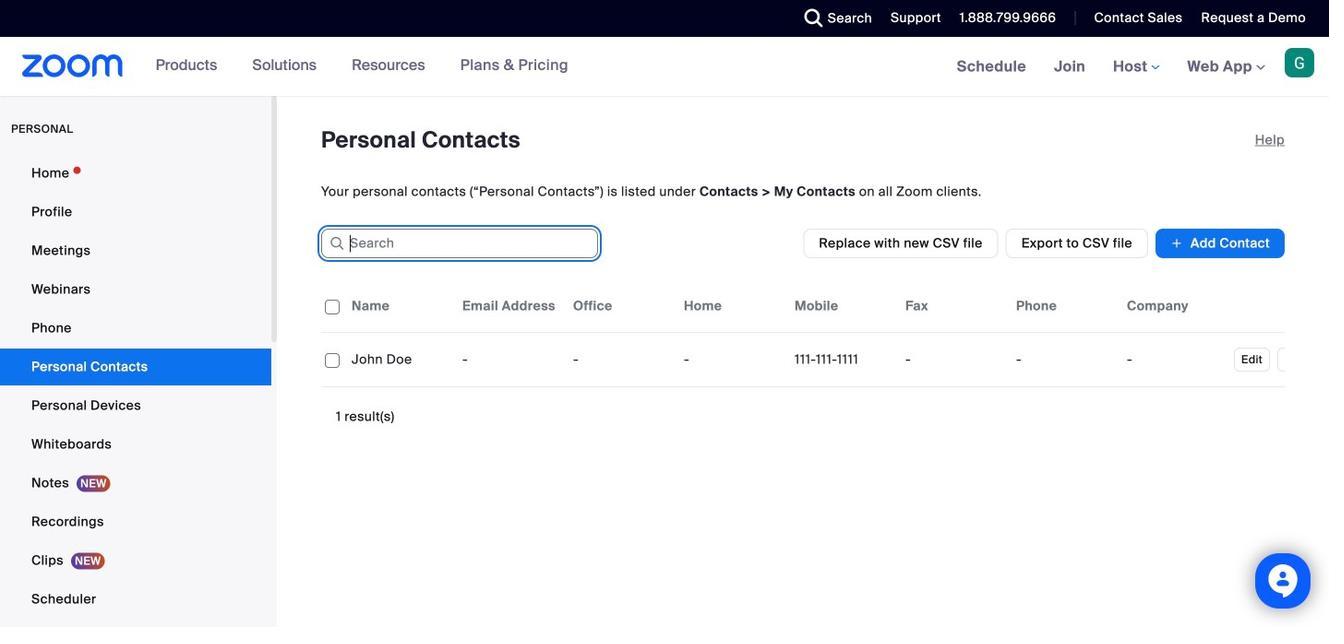 Task type: locate. For each thing, give the bounding box(es) containing it.
banner
[[0, 37, 1329, 97]]

product information navigation
[[142, 37, 582, 96]]

1 cell from the left
[[898, 342, 1009, 378]]

cell
[[898, 342, 1009, 378], [1009, 342, 1120, 378], [1120, 342, 1230, 378]]

application
[[321, 281, 1329, 388]]

personal menu menu
[[0, 155, 271, 628]]

Search Contacts Input text field
[[321, 229, 598, 258]]



Task type: vqa. For each thing, say whether or not it's contained in the screenshot.
"Profile picture"
yes



Task type: describe. For each thing, give the bounding box(es) containing it.
3 cell from the left
[[1120, 342, 1230, 378]]

add image
[[1170, 234, 1183, 253]]

meetings navigation
[[943, 37, 1329, 97]]

profile picture image
[[1285, 48, 1314, 78]]

zoom logo image
[[22, 54, 123, 78]]

2 cell from the left
[[1009, 342, 1120, 378]]



